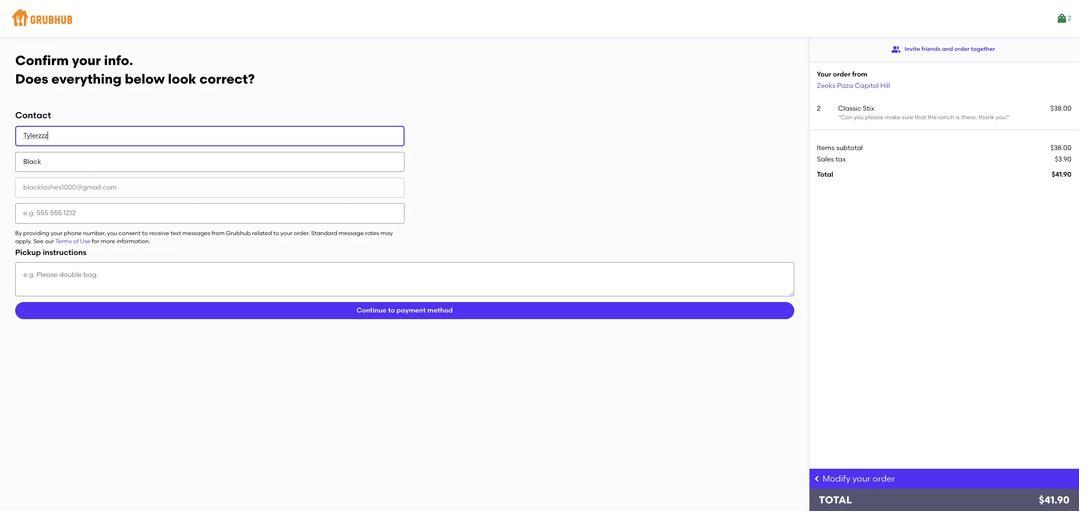 Task type: describe. For each thing, give the bounding box(es) containing it.
1 vertical spatial total
[[819, 495, 853, 507]]

First name text field
[[15, 126, 405, 146]]

look
[[168, 71, 196, 87]]

sales tax
[[817, 155, 846, 164]]

is
[[956, 114, 960, 121]]

zeeks pizza capitol hill link
[[817, 82, 891, 90]]

apply.
[[15, 238, 32, 245]]

Phone telephone field
[[15, 204, 405, 224]]

terms of use for more information.
[[55, 238, 150, 245]]

from inside by providing your phone number, you consent to receive text messages from grubhub related to your order. standard message rates may apply. see our
[[212, 230, 225, 237]]

your up terms
[[51, 230, 63, 237]]

standard
[[311, 230, 337, 237]]

consent
[[119, 230, 141, 237]]

1 horizontal spatial to
[[273, 230, 279, 237]]

contact
[[15, 110, 51, 121]]

items
[[817, 144, 835, 152]]

does
[[15, 71, 48, 87]]

by
[[15, 230, 22, 237]]

continue to payment method button
[[15, 302, 794, 320]]

1 " from the left
[[839, 114, 841, 121]]

0 horizontal spatial 2
[[817, 105, 821, 113]]

may
[[381, 230, 393, 237]]

please
[[866, 114, 884, 121]]

more
[[101, 238, 115, 245]]

info.
[[104, 52, 133, 68]]

modify
[[823, 474, 851, 485]]

you inside "$38.00 " can you please make sure that the ranch is there, thank you! ""
[[854, 114, 864, 121]]

hill
[[881, 82, 891, 90]]

our
[[45, 238, 54, 245]]

invite friends and order together
[[905, 46, 996, 52]]

phone
[[64, 230, 82, 237]]

and
[[943, 46, 954, 52]]

2 " from the left
[[1008, 114, 1010, 121]]

order inside your order from zeeks pizza capitol hill
[[833, 70, 851, 78]]

svg image
[[814, 476, 821, 483]]

your inside "confirm your info. does everything below look correct?"
[[72, 52, 101, 68]]

ranch
[[939, 114, 955, 121]]

everything
[[52, 71, 122, 87]]

there,
[[962, 114, 978, 121]]

your order from zeeks pizza capitol hill
[[817, 70, 891, 90]]

by providing your phone number, you consent to receive text messages from grubhub related to your order. standard message rates may apply. see our
[[15, 230, 393, 245]]

0 horizontal spatial to
[[142, 230, 148, 237]]

tax
[[836, 155, 846, 164]]

use
[[80, 238, 90, 245]]

below
[[125, 71, 165, 87]]

classic
[[839, 105, 862, 113]]

messages
[[182, 230, 210, 237]]

of
[[73, 238, 79, 245]]

your
[[817, 70, 832, 78]]

the
[[928, 114, 937, 121]]

people icon image
[[892, 45, 901, 54]]

your right modify
[[853, 474, 871, 485]]

text
[[171, 230, 181, 237]]

modify your order
[[823, 474, 895, 485]]

sure
[[902, 114, 914, 121]]

payment
[[397, 307, 426, 315]]

0 vertical spatial $41.90
[[1052, 171, 1072, 179]]

method
[[428, 307, 453, 315]]

to inside button
[[388, 307, 395, 315]]

your left order.
[[281, 230, 293, 237]]

terms
[[55, 238, 72, 245]]

Last name text field
[[15, 152, 405, 172]]

confirm
[[15, 52, 69, 68]]



Task type: vqa. For each thing, say whether or not it's contained in the screenshot.
bottom $38.00
yes



Task type: locate. For each thing, give the bounding box(es) containing it.
1 vertical spatial $41.90
[[1039, 495, 1070, 507]]

pickup
[[15, 248, 41, 257]]

0 vertical spatial you
[[854, 114, 864, 121]]

" right thank
[[1008, 114, 1010, 121]]

2 button
[[1057, 10, 1072, 27]]

invite
[[905, 46, 921, 52]]

0 vertical spatial 2
[[1068, 14, 1072, 22]]

classic stix
[[839, 105, 875, 113]]

total
[[817, 171, 834, 179], [819, 495, 853, 507]]

0 horizontal spatial you
[[107, 230, 117, 237]]

from
[[853, 70, 868, 78], [212, 230, 225, 237]]

providing
[[23, 230, 49, 237]]

0 vertical spatial order
[[955, 46, 970, 52]]

1 horizontal spatial order
[[873, 474, 895, 485]]

order up the pizza
[[833, 70, 851, 78]]

from up the zeeks pizza capitol hill link
[[853, 70, 868, 78]]

from left grubhub
[[212, 230, 225, 237]]

0 vertical spatial from
[[853, 70, 868, 78]]

pickup instructions
[[15, 248, 87, 257]]

to up information.
[[142, 230, 148, 237]]

stix
[[863, 105, 875, 113]]

0 horizontal spatial "
[[839, 114, 841, 121]]

2 vertical spatial order
[[873, 474, 895, 485]]

subtotal
[[837, 144, 863, 152]]

friends
[[922, 46, 941, 52]]

together
[[971, 46, 996, 52]]

2 $38.00 from the top
[[1051, 144, 1072, 152]]

confirm your info. does everything below look correct?
[[15, 52, 255, 87]]

related
[[252, 230, 272, 237]]

correct?
[[200, 71, 255, 87]]

rates
[[365, 230, 379, 237]]

to
[[142, 230, 148, 237], [273, 230, 279, 237], [388, 307, 395, 315]]

2 horizontal spatial order
[[955, 46, 970, 52]]

order inside button
[[955, 46, 970, 52]]

total down sales
[[817, 171, 834, 179]]

make
[[885, 114, 901, 121]]

0 horizontal spatial from
[[212, 230, 225, 237]]

pizza
[[837, 82, 854, 90]]

order right and
[[955, 46, 970, 52]]

message
[[339, 230, 364, 237]]

1 $38.00 from the top
[[1051, 105, 1072, 113]]

" down classic
[[839, 114, 841, 121]]

you
[[854, 114, 864, 121], [107, 230, 117, 237]]

continue
[[357, 307, 387, 315]]

receive
[[149, 230, 169, 237]]

to right related
[[273, 230, 279, 237]]

your up everything
[[72, 52, 101, 68]]

your
[[72, 52, 101, 68], [51, 230, 63, 237], [281, 230, 293, 237], [853, 474, 871, 485]]

you down classic stix
[[854, 114, 864, 121]]

$38.00 for $38.00 " can you please make sure that the ranch is there, thank you! "
[[1051, 105, 1072, 113]]

that
[[915, 114, 927, 121]]

you up more
[[107, 230, 117, 237]]

1 horizontal spatial you
[[854, 114, 864, 121]]

terms of use link
[[55, 238, 90, 245]]

continue to payment method
[[357, 307, 453, 315]]

0 vertical spatial $38.00
[[1051, 105, 1072, 113]]

zeeks
[[817, 82, 836, 90]]

1 horizontal spatial from
[[853, 70, 868, 78]]

order
[[955, 46, 970, 52], [833, 70, 851, 78], [873, 474, 895, 485]]

$38.00 for $38.00
[[1051, 144, 1072, 152]]

sales
[[817, 155, 834, 164]]

2
[[1068, 14, 1072, 22], [817, 105, 821, 113]]

1 vertical spatial order
[[833, 70, 851, 78]]

"
[[839, 114, 841, 121], [1008, 114, 1010, 121]]

1 horizontal spatial "
[[1008, 114, 1010, 121]]

total down modify
[[819, 495, 853, 507]]

main navigation navigation
[[0, 0, 1080, 37]]

instructions
[[43, 248, 87, 257]]

Email email field
[[15, 178, 405, 198]]

can
[[841, 114, 853, 121]]

0 horizontal spatial order
[[833, 70, 851, 78]]

from inside your order from zeeks pizza capitol hill
[[853, 70, 868, 78]]

information.
[[117, 238, 150, 245]]

capitol
[[855, 82, 879, 90]]

1 vertical spatial you
[[107, 230, 117, 237]]

thank
[[979, 114, 995, 121]]

1 vertical spatial 2
[[817, 105, 821, 113]]

to left payment
[[388, 307, 395, 315]]

see
[[33, 238, 44, 245]]

Pickup instructions text field
[[15, 263, 794, 297]]

you!
[[996, 114, 1008, 121]]

2 horizontal spatial to
[[388, 307, 395, 315]]

invite friends and order together button
[[892, 41, 996, 58]]

grubhub
[[226, 230, 251, 237]]

$41.90
[[1052, 171, 1072, 179], [1039, 495, 1070, 507]]

for
[[92, 238, 99, 245]]

number,
[[83, 230, 106, 237]]

items subtotal
[[817, 144, 863, 152]]

1 vertical spatial $38.00
[[1051, 144, 1072, 152]]

1 horizontal spatial 2
[[1068, 14, 1072, 22]]

$38.00 inside "$38.00 " can you please make sure that the ranch is there, thank you! ""
[[1051, 105, 1072, 113]]

2 inside button
[[1068, 14, 1072, 22]]

$3.90
[[1055, 155, 1072, 164]]

$38.00 " can you please make sure that the ranch is there, thank you! "
[[839, 105, 1072, 121]]

you inside by providing your phone number, you consent to receive text messages from grubhub related to your order. standard message rates may apply. see our
[[107, 230, 117, 237]]

order.
[[294, 230, 310, 237]]

$38.00
[[1051, 105, 1072, 113], [1051, 144, 1072, 152]]

order right modify
[[873, 474, 895, 485]]

0 vertical spatial total
[[817, 171, 834, 179]]

1 vertical spatial from
[[212, 230, 225, 237]]



